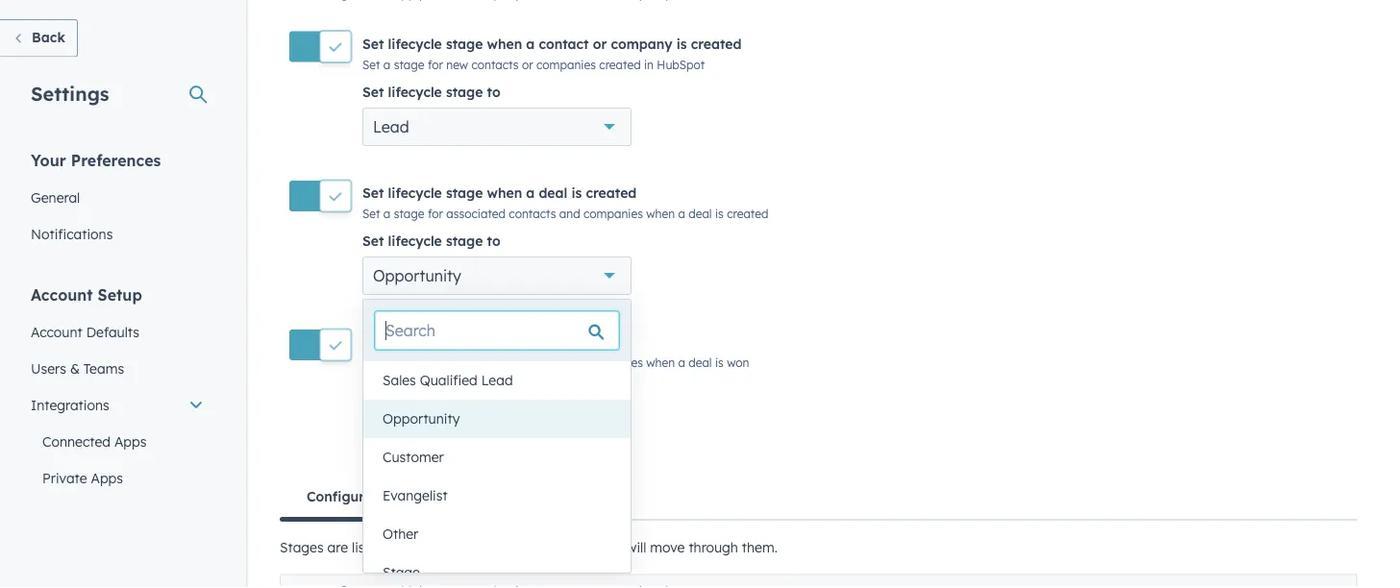 Task type: locate. For each thing, give the bounding box(es) containing it.
3 set from the top
[[363, 83, 384, 100]]

companies inside tab panel
[[553, 539, 623, 556]]

customer button
[[363, 406, 632, 445]]

are
[[328, 539, 348, 556]]

0 vertical spatial account
[[31, 285, 93, 304]]

3 set lifecycle stage to from the top
[[363, 382, 501, 399]]

the
[[405, 539, 425, 556]]

companies
[[537, 57, 596, 71], [584, 206, 643, 221], [584, 356, 643, 370], [553, 539, 623, 556]]

for up sales qualified lead
[[428, 356, 443, 370]]

created
[[691, 35, 742, 52], [600, 57, 641, 71], [586, 185, 637, 202], [727, 206, 769, 221]]

account
[[31, 285, 93, 304], [31, 324, 83, 341]]

contacts right new
[[472, 57, 519, 71]]

0 vertical spatial to
[[487, 83, 501, 100]]

lead inside lead popup button
[[373, 117, 409, 136]]

in left "the"
[[390, 539, 401, 556]]

0 vertical spatial opportunity
[[373, 267, 462, 286]]

and for customer
[[560, 356, 581, 370]]

1 horizontal spatial or
[[593, 35, 607, 52]]

associated
[[447, 206, 506, 221], [447, 356, 506, 370]]

1 horizontal spatial in
[[644, 57, 654, 71]]

stages
[[280, 539, 324, 556]]

&
[[70, 360, 80, 377]]

1 vertical spatial associated
[[447, 356, 506, 370]]

4 lifecycle from the top
[[388, 233, 442, 250]]

won
[[586, 334, 614, 351], [727, 356, 750, 370]]

or right contact
[[593, 35, 607, 52]]

stage button
[[364, 554, 631, 588]]

customer
[[373, 416, 443, 435], [383, 449, 444, 466]]

3 lifecycle from the top
[[388, 185, 442, 202]]

2 vertical spatial set lifecycle stage to
[[363, 382, 501, 399]]

apps down integrations button
[[114, 433, 147, 450]]

0 vertical spatial associated
[[447, 206, 506, 221]]

account defaults
[[31, 324, 139, 341]]

or up lead popup button
[[522, 57, 534, 71]]

in down company
[[644, 57, 654, 71]]

1 lifecycle from the top
[[388, 35, 442, 52]]

0 vertical spatial for
[[428, 57, 443, 71]]

and
[[560, 206, 581, 221], [560, 356, 581, 370], [525, 539, 550, 556]]

for inside set lifecycle stage when a deal is created set a stage for associated contacts and companies when a deal is created
[[428, 206, 443, 221]]

1 set lifecycle stage to from the top
[[363, 83, 501, 100]]

for
[[428, 57, 443, 71], [428, 206, 443, 221], [428, 356, 443, 370]]

to up opportunity dropdown button
[[487, 233, 501, 250]]

3 to from the top
[[487, 382, 501, 399]]

is
[[677, 35, 687, 52], [572, 185, 582, 202], [716, 206, 724, 221], [572, 334, 582, 351], [716, 356, 724, 370]]

in inside set lifecycle stage when a contact or company is created set a stage for new contacts or companies created in hubspot
[[644, 57, 654, 71]]

1 vertical spatial in
[[390, 539, 401, 556]]

back link
[[0, 19, 78, 57]]

2 vertical spatial for
[[428, 356, 443, 370]]

general link
[[19, 179, 215, 216]]

lifecycle inside set lifecycle stage when a deal is won set a stage for associated contacts and companies when a deal is won
[[388, 334, 442, 351]]

and down search search box
[[560, 356, 581, 370]]

7 set from the top
[[363, 334, 384, 351]]

users & teams
[[31, 360, 124, 377]]

1 vertical spatial to
[[487, 233, 501, 250]]

associated inside set lifecycle stage when a deal is created set a stage for associated contacts and companies when a deal is created
[[447, 206, 506, 221]]

customer down sales
[[373, 416, 443, 435]]

2 set from the top
[[363, 57, 380, 71]]

1 associated from the top
[[447, 206, 506, 221]]

contacts inside set lifecycle stage when a deal is created set a stage for associated contacts and companies when a deal is created
[[509, 206, 556, 221]]

apps inside private apps link
[[91, 470, 123, 487]]

associated inside set lifecycle stage when a deal is won set a stage for associated contacts and companies when a deal is won
[[447, 356, 506, 370]]

4 set from the top
[[363, 185, 384, 202]]

2 associated from the top
[[447, 356, 506, 370]]

for inside set lifecycle stage when a deal is won set a stage for associated contacts and companies when a deal is won
[[428, 356, 443, 370]]

2 to from the top
[[487, 233, 501, 250]]

to up lead popup button
[[487, 83, 501, 100]]

1 for from the top
[[428, 57, 443, 71]]

1 to from the top
[[487, 83, 501, 100]]

to up opportunity button
[[487, 382, 501, 399]]

for up opportunity dropdown button
[[428, 206, 443, 221]]

contacts
[[472, 57, 519, 71], [509, 206, 556, 221], [509, 356, 556, 370], [466, 539, 521, 556]]

list box containing sales qualified lead
[[364, 362, 631, 588]]

company
[[611, 35, 673, 52]]

connected apps
[[42, 433, 147, 450]]

set lifecycle stage to for customer
[[363, 382, 501, 399]]

account up account defaults
[[31, 285, 93, 304]]

to
[[487, 83, 501, 100], [487, 233, 501, 250], [487, 382, 501, 399]]

stage
[[446, 35, 483, 52], [394, 57, 425, 71], [446, 83, 483, 100], [446, 185, 483, 202], [394, 206, 425, 221], [446, 233, 483, 250], [446, 334, 483, 351], [394, 356, 425, 370], [446, 382, 483, 399]]

set lifecycle stage to down new
[[363, 83, 501, 100]]

0 horizontal spatial won
[[586, 334, 614, 351]]

associated up opportunity dropdown button
[[447, 206, 506, 221]]

contacts down search search box
[[509, 356, 556, 370]]

will
[[627, 539, 647, 556]]

account defaults link
[[19, 314, 215, 351]]

account for account setup
[[31, 285, 93, 304]]

1 vertical spatial apps
[[91, 470, 123, 487]]

evangelist button
[[364, 477, 631, 516]]

1 vertical spatial for
[[428, 206, 443, 221]]

private
[[42, 470, 87, 487]]

0 vertical spatial or
[[593, 35, 607, 52]]

1 vertical spatial won
[[727, 356, 750, 370]]

0 vertical spatial set lifecycle stage to
[[363, 83, 501, 100]]

when inside set lifecycle stage when a contact or company is created set a stage for new contacts or companies created in hubspot
[[487, 35, 522, 52]]

apps
[[114, 433, 147, 450], [91, 470, 123, 487]]

and up opportunity dropdown button
[[560, 206, 581, 221]]

apps down the connected apps link
[[91, 470, 123, 487]]

back
[[32, 29, 65, 46]]

list box
[[364, 362, 631, 588]]

evangelist
[[383, 488, 448, 505]]

lifecycle inside set lifecycle stage when a deal is created set a stage for associated contacts and companies when a deal is created
[[388, 185, 442, 202]]

1 vertical spatial and
[[560, 356, 581, 370]]

1 vertical spatial opportunity
[[383, 411, 460, 428]]

5 set from the top
[[363, 206, 380, 221]]

order
[[429, 539, 463, 556]]

5 lifecycle from the top
[[388, 334, 442, 351]]

1 horizontal spatial lead
[[482, 372, 513, 389]]

for inside set lifecycle stage when a contact or company is created set a stage for new contacts or companies created in hubspot
[[428, 57, 443, 71]]

configure
[[307, 488, 372, 505]]

users
[[31, 360, 66, 377]]

2 vertical spatial to
[[487, 382, 501, 399]]

lead
[[373, 117, 409, 136], [482, 372, 513, 389]]

or
[[593, 35, 607, 52], [522, 57, 534, 71]]

associated up qualified
[[447, 356, 506, 370]]

through
[[689, 539, 739, 556]]

1 vertical spatial customer
[[383, 449, 444, 466]]

lead button
[[363, 108, 632, 146]]

to for customer
[[487, 382, 501, 399]]

in
[[644, 57, 654, 71], [390, 539, 401, 556]]

and inside set lifecycle stage when a deal is won set a stage for associated contacts and companies when a deal is won
[[560, 356, 581, 370]]

and down evangelist button
[[525, 539, 550, 556]]

set
[[363, 35, 384, 52], [363, 57, 380, 71], [363, 83, 384, 100], [363, 185, 384, 202], [363, 206, 380, 221], [363, 233, 384, 250], [363, 334, 384, 351], [363, 356, 380, 370], [363, 382, 384, 399]]

defaults
[[86, 324, 139, 341]]

and inside set lifecycle stage when a deal is created set a stage for associated contacts and companies when a deal is created
[[560, 206, 581, 221]]

1 set from the top
[[363, 35, 384, 52]]

account inside 'link'
[[31, 324, 83, 341]]

0 vertical spatial apps
[[114, 433, 147, 450]]

contacts up opportunity dropdown button
[[509, 206, 556, 221]]

private apps link
[[19, 460, 215, 497]]

private apps
[[42, 470, 123, 487]]

3 for from the top
[[428, 356, 443, 370]]

6 lifecycle from the top
[[388, 382, 442, 399]]

0 vertical spatial customer
[[373, 416, 443, 435]]

0 vertical spatial lead
[[373, 117, 409, 136]]

0 horizontal spatial lead
[[373, 117, 409, 136]]

contacts right 'order'
[[466, 539, 521, 556]]

when for lead
[[487, 35, 522, 52]]

1 vertical spatial lead
[[482, 372, 513, 389]]

customer up evangelist
[[383, 449, 444, 466]]

account setup
[[31, 285, 142, 304]]

set lifecycle stage to up opportunity dropdown button
[[363, 233, 501, 250]]

set lifecycle stage when a deal is won set a stage for associated contacts and companies when a deal is won
[[363, 334, 750, 370]]

1 vertical spatial account
[[31, 324, 83, 341]]

deal
[[539, 185, 568, 202], [689, 206, 712, 221], [539, 334, 568, 351], [689, 356, 712, 370]]

when
[[487, 35, 522, 52], [487, 185, 522, 202], [647, 206, 675, 221], [487, 334, 522, 351], [647, 356, 675, 370]]

lifecycle
[[388, 35, 442, 52], [388, 83, 442, 100], [388, 185, 442, 202], [388, 233, 442, 250], [388, 334, 442, 351], [388, 382, 442, 399]]

integrations button
[[19, 387, 215, 424]]

account up users
[[31, 324, 83, 341]]

0 horizontal spatial or
[[522, 57, 534, 71]]

opportunity
[[373, 267, 462, 286], [383, 411, 460, 428]]

opportunity button
[[363, 257, 632, 295]]

Search search field
[[375, 312, 619, 350]]

1 account from the top
[[31, 285, 93, 304]]

0 horizontal spatial in
[[390, 539, 401, 556]]

1 vertical spatial set lifecycle stage to
[[363, 233, 501, 250]]

set lifecycle stage when a deal is created set a stage for associated contacts and companies when a deal is created
[[363, 185, 769, 221]]

and for opportunity
[[560, 206, 581, 221]]

2 lifecycle from the top
[[388, 83, 442, 100]]

qualified
[[420, 372, 478, 389]]

associated for opportunity
[[447, 206, 506, 221]]

a
[[526, 35, 535, 52], [384, 57, 391, 71], [526, 185, 535, 202], [384, 206, 391, 221], [679, 206, 686, 221], [526, 334, 535, 351], [384, 356, 391, 370], [679, 356, 686, 370]]

configure link
[[280, 474, 399, 522]]

0 vertical spatial in
[[644, 57, 654, 71]]

integrations
[[31, 397, 109, 414]]

lead inside sales qualified lead button
[[482, 372, 513, 389]]

2 vertical spatial and
[[525, 539, 550, 556]]

for left new
[[428, 57, 443, 71]]

set lifecycle stage to up opportunity button
[[363, 382, 501, 399]]

1 horizontal spatial won
[[727, 356, 750, 370]]

setup
[[98, 285, 142, 304]]

2 for from the top
[[428, 206, 443, 221]]

0 vertical spatial and
[[560, 206, 581, 221]]

apps inside the connected apps link
[[114, 433, 147, 450]]

2 account from the top
[[31, 324, 83, 341]]

2 set lifecycle stage to from the top
[[363, 233, 501, 250]]

contact
[[539, 35, 589, 52]]

set lifecycle stage to
[[363, 83, 501, 100], [363, 233, 501, 250], [363, 382, 501, 399]]



Task type: vqa. For each thing, say whether or not it's contained in the screenshot.
Back
yes



Task type: describe. For each thing, give the bounding box(es) containing it.
set lifecycle stage when a contact or company is created set a stage for new contacts or companies created in hubspot
[[363, 35, 742, 71]]

other
[[383, 526, 419, 543]]

8 set from the top
[[363, 356, 380, 370]]

lifecycle inside set lifecycle stage when a contact or company is created set a stage for new contacts or companies created in hubspot
[[388, 35, 442, 52]]

stage
[[383, 565, 420, 581]]

stages are listed in the order contacts and companies will move through them.
[[280, 539, 778, 556]]

contacts inside set lifecycle stage when a deal is won set a stage for associated contacts and companies when a deal is won
[[509, 356, 556, 370]]

new
[[447, 57, 469, 71]]

opportunity inside button
[[383, 411, 460, 428]]

sales
[[383, 372, 416, 389]]

for for customer
[[428, 356, 443, 370]]

when for opportunity
[[487, 185, 522, 202]]

general
[[31, 189, 80, 206]]

notifications
[[31, 226, 113, 242]]

0 vertical spatial won
[[586, 334, 614, 351]]

customer inside popup button
[[373, 416, 443, 435]]

companies inside set lifecycle stage when a contact or company is created set a stage for new contacts or companies created in hubspot
[[537, 57, 596, 71]]

users & teams link
[[19, 351, 215, 387]]

connected apps link
[[19, 424, 215, 460]]

settings
[[31, 81, 109, 105]]

move
[[650, 539, 685, 556]]

account for account defaults
[[31, 324, 83, 341]]

companies inside set lifecycle stage when a deal is won set a stage for associated contacts and companies when a deal is won
[[584, 356, 643, 370]]

and inside tab panel
[[525, 539, 550, 556]]

for for opportunity
[[428, 206, 443, 221]]

your preferences
[[31, 151, 161, 170]]

6 set from the top
[[363, 233, 384, 250]]

notifications link
[[19, 216, 215, 252]]

sales qualified lead
[[383, 372, 513, 389]]

in inside stages are listed in the order contacts and companies will move through them. tab panel
[[390, 539, 401, 556]]

opportunity inside dropdown button
[[373, 267, 462, 286]]

apps for connected apps
[[114, 433, 147, 450]]

apps for private apps
[[91, 470, 123, 487]]

account setup element
[[19, 284, 215, 588]]

listed
[[352, 539, 386, 556]]

contacts inside stages are listed in the order contacts and companies will move through them. tab panel
[[466, 539, 521, 556]]

sales qualified lead button
[[364, 362, 631, 400]]

set lifecycle stage to for opportunity
[[363, 233, 501, 250]]

customer button
[[364, 439, 631, 477]]

customer inside button
[[383, 449, 444, 466]]

associated for customer
[[447, 356, 506, 370]]

teams
[[84, 360, 124, 377]]

9 set from the top
[[363, 382, 384, 399]]

set lifecycle stage to for lead
[[363, 83, 501, 100]]

your preferences element
[[19, 150, 215, 252]]

to for opportunity
[[487, 233, 501, 250]]

1 vertical spatial or
[[522, 57, 534, 71]]

to for lead
[[487, 83, 501, 100]]

opportunity button
[[364, 400, 631, 439]]

hubspot
[[657, 57, 705, 71]]

other button
[[364, 516, 631, 554]]

when for customer
[[487, 334, 522, 351]]

them.
[[742, 539, 778, 556]]

companies inside set lifecycle stage when a deal is created set a stage for associated contacts and companies when a deal is created
[[584, 206, 643, 221]]

connected
[[42, 433, 111, 450]]

stages are listed in the order contacts and companies will move through them. tab panel
[[280, 520, 1358, 588]]

is inside set lifecycle stage when a contact or company is created set a stage for new contacts or companies created in hubspot
[[677, 35, 687, 52]]

preferences
[[71, 151, 161, 170]]

your
[[31, 151, 66, 170]]

contacts inside set lifecycle stage when a contact or company is created set a stage for new contacts or companies created in hubspot
[[472, 57, 519, 71]]



